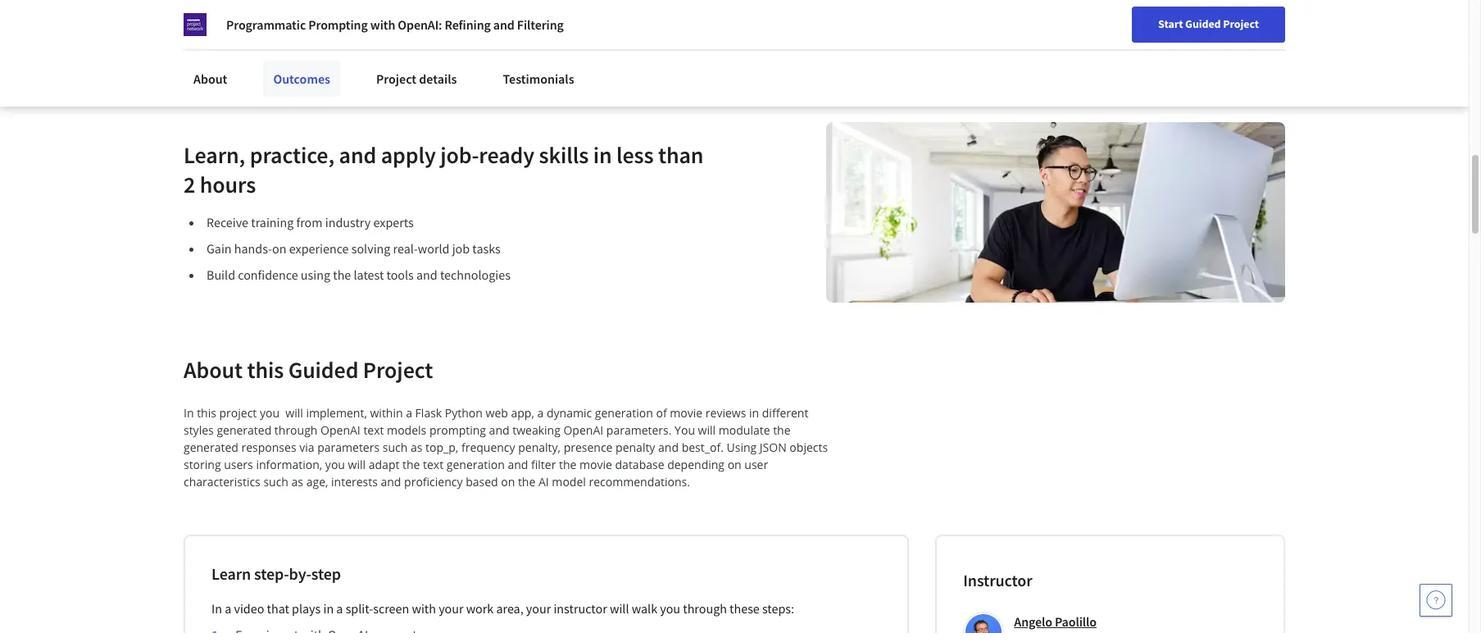 Task type: vqa. For each thing, say whether or not it's contained in the screenshot.
top through
yes



Task type: describe. For each thing, give the bounding box(es) containing it.
will up interests on the bottom left of page
[[348, 457, 366, 472]]

and left filter at the left bottom of the page
[[508, 457, 528, 472]]

best_of.
[[682, 439, 724, 455]]

model
[[552, 474, 586, 490]]

2 openai from the left
[[564, 422, 604, 438]]

start guided project button
[[1133, 7, 1286, 43]]

1 vertical spatial text
[[423, 457, 444, 472]]

and down you
[[659, 439, 679, 455]]

this for in
[[197, 405, 216, 421]]

more
[[246, 24, 276, 41]]

area,
[[497, 600, 524, 617]]

plays
[[292, 600, 321, 617]]

1 openai from the left
[[321, 422, 361, 438]]

learn more about coursera for business link
[[211, 24, 438, 41]]

ai
[[539, 474, 549, 490]]

filter
[[531, 457, 556, 472]]

in for about this guided project
[[184, 405, 194, 421]]

and down web
[[489, 422, 510, 438]]

0 vertical spatial generated
[[217, 422, 272, 438]]

about this guided project
[[184, 355, 433, 385]]

1 vertical spatial such
[[264, 474, 289, 490]]

0 vertical spatial such
[[383, 439, 408, 455]]

based
[[466, 474, 498, 490]]

adapt
[[369, 457, 400, 472]]

industry
[[325, 214, 371, 230]]

testimonials
[[503, 71, 575, 87]]

experience
[[289, 240, 349, 257]]

about
[[278, 24, 312, 41]]

learn,
[[184, 140, 245, 170]]

show notifications image
[[1248, 21, 1268, 40]]

programmatic prompting with openai: refining and filtering
[[226, 16, 564, 33]]

hands-
[[234, 240, 272, 257]]

practice,
[[250, 140, 335, 170]]

job-
[[440, 140, 479, 170]]

the right using
[[333, 266, 351, 283]]

business
[[388, 24, 438, 41]]

1 horizontal spatial generation
[[595, 405, 653, 421]]

instructor
[[554, 600, 607, 617]]

refining
[[445, 16, 491, 33]]

real-
[[393, 240, 418, 257]]

within
[[370, 405, 403, 421]]

2
[[184, 170, 195, 199]]

2 vertical spatial on
[[501, 474, 515, 490]]

storing
[[184, 457, 221, 472]]

styles
[[184, 422, 214, 438]]

learn, practice, and apply job-ready skills in less than 2 hours
[[184, 140, 704, 199]]

and right the "tools"
[[417, 266, 438, 283]]

angelo paolillo image
[[966, 614, 1002, 633]]

interests
[[331, 474, 378, 490]]

and inside learn, practice, and apply job-ready skills in less than 2 hours
[[339, 140, 377, 170]]

by-
[[289, 563, 311, 584]]

recommendations.
[[589, 474, 690, 490]]

of
[[656, 405, 667, 421]]

a up tweaking
[[538, 405, 544, 421]]

a left video
[[225, 600, 231, 617]]

walk
[[632, 600, 658, 617]]

objects
[[790, 439, 828, 455]]

about for about
[[194, 71, 227, 87]]

a left split-
[[337, 600, 343, 617]]

build confidence using the latest tools and technologies
[[207, 266, 511, 283]]

project inside button
[[1224, 16, 1260, 31]]

outcomes
[[273, 71, 330, 87]]

tweaking
[[513, 422, 561, 438]]

work
[[466, 600, 494, 617]]

help center image
[[1427, 590, 1447, 610]]

latest
[[354, 266, 384, 283]]

learn more about coursera for business
[[211, 24, 438, 41]]

different
[[762, 405, 809, 421]]

step-
[[254, 563, 289, 584]]

app,
[[511, 405, 535, 421]]

1 vertical spatial project
[[376, 71, 417, 87]]

0 vertical spatial text
[[364, 422, 384, 438]]

1 horizontal spatial through
[[683, 600, 727, 617]]

learn for learn more about coursera for business
[[211, 24, 243, 41]]

the left ai
[[518, 474, 536, 490]]

receive
[[207, 214, 249, 230]]

0 horizontal spatial on
[[272, 240, 287, 257]]

and down adapt at the left of page
[[381, 474, 401, 490]]

dynamic
[[547, 405, 592, 421]]

modulate
[[719, 422, 771, 438]]

for
[[369, 24, 385, 41]]

will up via
[[286, 405, 303, 421]]

technologies
[[440, 266, 511, 283]]

flask
[[415, 405, 442, 421]]

coursera
[[315, 24, 366, 41]]

openai:
[[398, 16, 442, 33]]

learn for learn step-by-step
[[212, 563, 251, 584]]

hours
[[200, 170, 256, 199]]

in inside learn, practice, and apply job-ready skills in less than 2 hours
[[593, 140, 612, 170]]

will up best_of.
[[698, 422, 716, 438]]

world
[[418, 240, 450, 257]]

outcomes link
[[264, 61, 340, 97]]

top_p,
[[426, 439, 459, 455]]

project
[[219, 405, 257, 421]]

parameters
[[318, 439, 380, 455]]

split-
[[346, 600, 373, 617]]

details
[[419, 71, 457, 87]]

training
[[251, 214, 294, 230]]

start guided project
[[1159, 16, 1260, 31]]

project details
[[376, 71, 457, 87]]

experts
[[373, 214, 414, 230]]

tools
[[387, 266, 414, 283]]

frequency
[[462, 439, 515, 455]]

2 horizontal spatial on
[[728, 457, 742, 472]]

that
[[267, 600, 289, 617]]

1 vertical spatial you
[[325, 457, 345, 472]]

job
[[452, 240, 470, 257]]

penalty,
[[518, 439, 561, 455]]

1 vertical spatial generated
[[184, 439, 239, 455]]

about for about this guided project
[[184, 355, 243, 385]]

using
[[301, 266, 331, 283]]

parameters.
[[607, 422, 672, 438]]



Task type: locate. For each thing, give the bounding box(es) containing it.
through
[[275, 422, 318, 438], [683, 600, 727, 617]]

tasks
[[473, 240, 501, 257]]

a up the models
[[406, 405, 412, 421]]

0 horizontal spatial guided
[[288, 355, 359, 385]]

1 vertical spatial on
[[728, 457, 742, 472]]

0 horizontal spatial you
[[260, 405, 280, 421]]

english button
[[1125, 0, 1224, 53]]

you
[[675, 422, 695, 438]]

0 horizontal spatial as
[[292, 474, 303, 490]]

about inside "link"
[[194, 71, 227, 87]]

project left details
[[376, 71, 417, 87]]

through left these at the bottom of page
[[683, 600, 727, 617]]

1 vertical spatial as
[[292, 474, 303, 490]]

coursera project network image
[[184, 13, 207, 36]]

1 vertical spatial about
[[184, 355, 243, 385]]

information,
[[256, 457, 322, 472]]

prompting
[[430, 422, 486, 438]]

0 horizontal spatial text
[[364, 422, 384, 438]]

0 horizontal spatial such
[[264, 474, 289, 490]]

such up adapt at the left of page
[[383, 439, 408, 455]]

will left walk
[[610, 600, 629, 617]]

about down coursera project network image
[[194, 71, 227, 87]]

this for about
[[247, 355, 284, 385]]

openai up presence
[[564, 422, 604, 438]]

None search field
[[234, 10, 627, 43]]

angelo
[[1015, 613, 1053, 630]]

in
[[184, 405, 194, 421], [212, 600, 222, 617]]

json
[[760, 439, 787, 455]]

such down information,
[[264, 474, 289, 490]]

movie up you
[[670, 405, 703, 421]]

1 vertical spatial in
[[750, 405, 760, 421]]

in
[[593, 140, 612, 170], [750, 405, 760, 421], [323, 600, 334, 617]]

guided right start
[[1186, 16, 1222, 31]]

characteristics
[[184, 474, 261, 490]]

0 vertical spatial in
[[593, 140, 612, 170]]

the up 'model'
[[559, 457, 577, 472]]

1 vertical spatial through
[[683, 600, 727, 617]]

2 vertical spatial you
[[660, 600, 681, 617]]

learn right coursera project network image
[[211, 24, 243, 41]]

about
[[194, 71, 227, 87], [184, 355, 243, 385]]

prompting
[[309, 16, 368, 33]]

in up 'styles'
[[184, 405, 194, 421]]

0 horizontal spatial your
[[439, 600, 464, 617]]

skills
[[539, 140, 589, 170]]

apply
[[381, 140, 436, 170]]

2 your from the left
[[526, 600, 551, 617]]

learn up video
[[212, 563, 251, 584]]

on right the based
[[501, 474, 515, 490]]

as down information,
[[292, 474, 303, 490]]

project right english
[[1224, 16, 1260, 31]]

you
[[260, 405, 280, 421], [325, 457, 345, 472], [660, 600, 681, 617]]

generated
[[217, 422, 272, 438], [184, 439, 239, 455]]

depending
[[668, 457, 725, 472]]

the down different
[[773, 422, 791, 438]]

about up project
[[184, 355, 243, 385]]

0 horizontal spatial generation
[[447, 457, 505, 472]]

your right 'area,'
[[526, 600, 551, 617]]

project up "within"
[[363, 355, 433, 385]]

1 your from the left
[[439, 600, 464, 617]]

penalty
[[616, 439, 656, 455]]

1 horizontal spatial you
[[325, 457, 345, 472]]

angelo paolillo
[[1015, 613, 1097, 630]]

project details link
[[366, 61, 467, 97]]

your left the work
[[439, 600, 464, 617]]

0 horizontal spatial this
[[197, 405, 216, 421]]

build
[[207, 266, 235, 283]]

step
[[311, 563, 341, 584]]

openai down the implement,
[[321, 422, 361, 438]]

0 vertical spatial this
[[247, 355, 284, 385]]

2 vertical spatial in
[[323, 600, 334, 617]]

via
[[299, 439, 315, 455]]

and right refining
[[494, 16, 515, 33]]

a
[[406, 405, 412, 421], [538, 405, 544, 421], [225, 600, 231, 617], [337, 600, 343, 617]]

you right walk
[[660, 600, 681, 617]]

0 vertical spatial generation
[[595, 405, 653, 421]]

the right adapt at the left of page
[[403, 457, 420, 472]]

1 horizontal spatial guided
[[1186, 16, 1222, 31]]

0 vertical spatial movie
[[670, 405, 703, 421]]

this inside in this project you  will implement, within a flask python web app, a dynamic generation of movie reviews in different styles generated through openai text models prompting and tweaking openai parameters. you will modulate the generated responses via parameters such as top_p, frequency penalty, presence penalty and best_of. using json objects storing users information, you will adapt the text generation and filter the movie database depending on user characteristics such as age, interests and proficiency based on the ai model recommendations.
[[197, 405, 216, 421]]

generation up parameters.
[[595, 405, 653, 421]]

paolillo
[[1055, 613, 1097, 630]]

in left the less
[[593, 140, 612, 170]]

2 horizontal spatial in
[[750, 405, 760, 421]]

solving
[[352, 240, 391, 257]]

1 vertical spatial generation
[[447, 457, 505, 472]]

generation up the based
[[447, 457, 505, 472]]

english
[[1155, 18, 1195, 35]]

you right project
[[260, 405, 280, 421]]

you down parameters
[[325, 457, 345, 472]]

these
[[730, 600, 760, 617]]

and
[[494, 16, 515, 33], [339, 140, 377, 170], [417, 266, 438, 283], [489, 422, 510, 438], [659, 439, 679, 455], [508, 457, 528, 472], [381, 474, 401, 490]]

0 vertical spatial as
[[411, 439, 423, 455]]

1 vertical spatial learn
[[212, 563, 251, 584]]

python
[[445, 405, 483, 421]]

proficiency
[[404, 474, 463, 490]]

0 vertical spatial in
[[184, 405, 194, 421]]

1 horizontal spatial openai
[[564, 422, 604, 438]]

on down using
[[728, 457, 742, 472]]

generated down project
[[217, 422, 272, 438]]

as down the models
[[411, 439, 423, 455]]

0 horizontal spatial in
[[184, 405, 194, 421]]

about link
[[184, 61, 237, 97]]

in inside in this project you  will implement, within a flask python web app, a dynamic generation of movie reviews in different styles generated through openai text models prompting and tweaking openai parameters. you will modulate the generated responses via parameters such as top_p, frequency penalty, presence penalty and best_of. using json objects storing users information, you will adapt the text generation and filter the movie database depending on user characteristics such as age, interests and proficiency based on the ai model recommendations.
[[750, 405, 760, 421]]

on
[[272, 240, 287, 257], [728, 457, 742, 472], [501, 474, 515, 490]]

1 vertical spatial movie
[[580, 457, 613, 472]]

1 vertical spatial with
[[412, 600, 436, 617]]

project
[[1224, 16, 1260, 31], [376, 71, 417, 87], [363, 355, 433, 385]]

from
[[296, 214, 323, 230]]

1 vertical spatial in
[[212, 600, 222, 617]]

testimonials link
[[493, 61, 584, 97]]

2 horizontal spatial you
[[660, 600, 681, 617]]

1 horizontal spatial in
[[212, 600, 222, 617]]

generation
[[595, 405, 653, 421], [447, 457, 505, 472]]

1 horizontal spatial such
[[383, 439, 408, 455]]

0 vertical spatial with
[[370, 16, 395, 33]]

ready
[[479, 140, 535, 170]]

movie down presence
[[580, 457, 613, 472]]

1 horizontal spatial in
[[593, 140, 612, 170]]

1 horizontal spatial on
[[501, 474, 515, 490]]

text down "within"
[[364, 422, 384, 438]]

and left apply
[[339, 140, 377, 170]]

guided inside start guided project button
[[1186, 16, 1222, 31]]

in a video that plays in a split-screen with your work area, your instructor will walk you through these steps:
[[212, 600, 795, 617]]

0 horizontal spatial movie
[[580, 457, 613, 472]]

than
[[659, 140, 704, 170]]

learn step-by-step
[[212, 563, 341, 584]]

in up modulate
[[750, 405, 760, 421]]

0 vertical spatial learn
[[211, 24, 243, 41]]

1 vertical spatial guided
[[288, 355, 359, 385]]

responses
[[241, 439, 297, 455]]

with right screen
[[412, 600, 436, 617]]

age,
[[306, 474, 328, 490]]

1 horizontal spatial with
[[412, 600, 436, 617]]

users
[[224, 457, 253, 472]]

in for learn step-by-step
[[212, 600, 222, 617]]

0 vertical spatial through
[[275, 422, 318, 438]]

this up project
[[247, 355, 284, 385]]

implement,
[[306, 405, 367, 421]]

generated up storing
[[184, 439, 239, 455]]

1 vertical spatial this
[[197, 405, 216, 421]]

0 vertical spatial you
[[260, 405, 280, 421]]

this
[[247, 355, 284, 385], [197, 405, 216, 421]]

0 vertical spatial about
[[194, 71, 227, 87]]

steps:
[[763, 600, 795, 617]]

confidence
[[238, 266, 298, 283]]

0 vertical spatial project
[[1224, 16, 1260, 31]]

1 horizontal spatial this
[[247, 355, 284, 385]]

in inside in this project you  will implement, within a flask python web app, a dynamic generation of movie reviews in different styles generated through openai text models prompting and tweaking openai parameters. you will modulate the generated responses via parameters such as top_p, frequency penalty, presence penalty and best_of. using json objects storing users information, you will adapt the text generation and filter the movie database depending on user characteristics such as age, interests and proficiency based on the ai model recommendations.
[[184, 405, 194, 421]]

0 horizontal spatial with
[[370, 16, 395, 33]]

through up via
[[275, 422, 318, 438]]

this up 'styles'
[[197, 405, 216, 421]]

such
[[383, 439, 408, 455], [264, 474, 289, 490]]

in left video
[[212, 600, 222, 617]]

your
[[439, 600, 464, 617], [526, 600, 551, 617]]

filtering
[[517, 16, 564, 33]]

guided up the implement,
[[288, 355, 359, 385]]

1 horizontal spatial movie
[[670, 405, 703, 421]]

reviews
[[706, 405, 747, 421]]

text up proficiency
[[423, 457, 444, 472]]

with
[[370, 16, 395, 33], [412, 600, 436, 617]]

in right plays
[[323, 600, 334, 617]]

coursera enterprise logos image
[[920, 0, 1248, 30]]

0 vertical spatial on
[[272, 240, 287, 257]]

on down training
[[272, 240, 287, 257]]

0 horizontal spatial openai
[[321, 422, 361, 438]]

1 horizontal spatial text
[[423, 457, 444, 472]]

0 horizontal spatial in
[[323, 600, 334, 617]]

1 horizontal spatial as
[[411, 439, 423, 455]]

user
[[745, 457, 769, 472]]

0 horizontal spatial through
[[275, 422, 318, 438]]

1 horizontal spatial your
[[526, 600, 551, 617]]

0 vertical spatial guided
[[1186, 16, 1222, 31]]

less
[[617, 140, 654, 170]]

instructor
[[964, 570, 1033, 590]]

movie
[[670, 405, 703, 421], [580, 457, 613, 472]]

through inside in this project you  will implement, within a flask python web app, a dynamic generation of movie reviews in different styles generated through openai text models prompting and tweaking openai parameters. you will modulate the generated responses via parameters such as top_p, frequency penalty, presence penalty and best_of. using json objects storing users information, you will adapt the text generation and filter the movie database depending on user characteristics such as age, interests and proficiency based on the ai model recommendations.
[[275, 422, 318, 438]]

in this project you  will implement, within a flask python web app, a dynamic generation of movie reviews in different styles generated through openai text models prompting and tweaking openai parameters. you will modulate the generated responses via parameters such as top_p, frequency penalty, presence penalty and best_of. using json objects storing users information, you will adapt the text generation and filter the movie database depending on user characteristics such as age, interests and proficiency based on the ai model recommendations.
[[184, 405, 831, 490]]

start
[[1159, 16, 1184, 31]]

2 vertical spatial project
[[363, 355, 433, 385]]

with left "openai:"
[[370, 16, 395, 33]]

programmatic
[[226, 16, 306, 33]]



